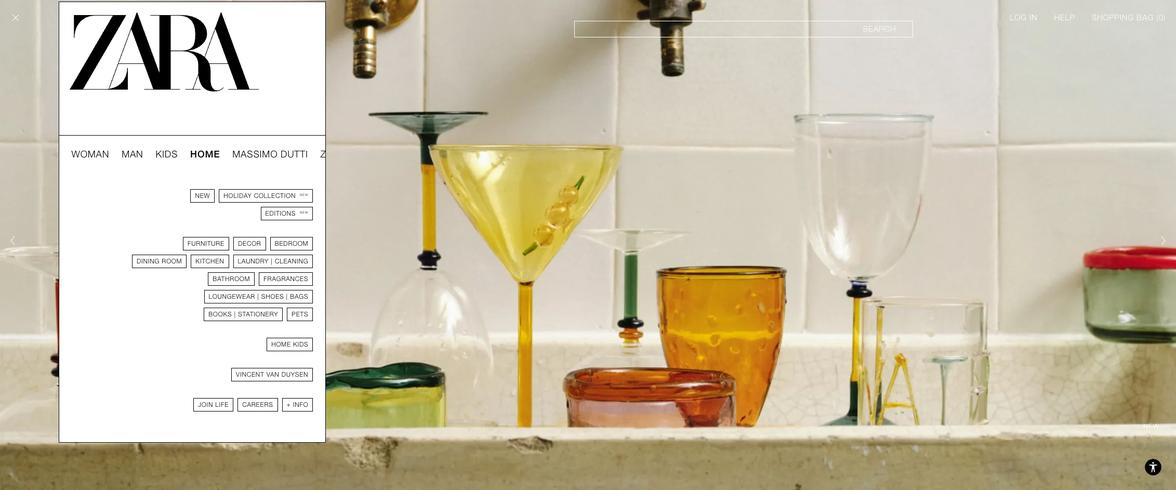 Task type: describe. For each thing, give the bounding box(es) containing it.
cleaning
[[275, 258, 309, 265]]

)
[[1164, 13, 1166, 22]]

shoes
[[261, 293, 284, 301]]

join
[[198, 401, 213, 409]]

massimo dutti
[[233, 149, 308, 160]]

new left 'holiday'
[[195, 192, 210, 200]]

loungewear | shoes | bags link
[[204, 290, 313, 304]]

dining
[[137, 258, 160, 265]]

pets
[[292, 311, 309, 318]]

room
[[162, 258, 182, 265]]

in
[[1030, 13, 1038, 22]]

srpls
[[349, 149, 380, 160]]

bathroom link
[[208, 273, 255, 286]]

furniture link
[[183, 237, 229, 251]]

laundry | cleaning link
[[233, 255, 313, 268]]

bathroom
[[213, 276, 250, 283]]

0
[[1159, 13, 1164, 22]]

furniture
[[188, 240, 225, 248]]

massimo
[[233, 149, 278, 160]]

collection
[[254, 192, 296, 200]]

| for stationery
[[234, 311, 236, 318]]

decor
[[238, 240, 261, 248]]

log
[[1011, 13, 1028, 22]]

kitchen
[[196, 258, 224, 265]]

search link
[[575, 21, 914, 37]]

new inside "editions new"
[[300, 211, 309, 214]]

loungewear | shoes | bags
[[209, 293, 309, 301]]

woman link
[[72, 148, 109, 161]]

home link
[[190, 148, 220, 161]]

+
[[287, 401, 291, 409]]

zara srpls
[[321, 149, 380, 160]]

home for home kids
[[272, 341, 291, 348]]

careers link
[[238, 398, 278, 412]]

dining room
[[137, 258, 182, 265]]

bags
[[290, 293, 309, 301]]

shopping bag ( 0 )
[[1092, 13, 1166, 22]]

holiday
[[224, 192, 252, 200]]

decor link
[[233, 237, 266, 251]]

careers
[[242, 401, 273, 409]]

home kids
[[272, 341, 309, 348]]

+ info
[[287, 401, 309, 409]]

duysen
[[282, 371, 309, 379]]

bedroom
[[275, 240, 309, 248]]

bag
[[1137, 13, 1155, 22]]

dining room link
[[132, 255, 187, 268]]

kids inside home kids link
[[293, 341, 309, 348]]



Task type: locate. For each thing, give the bounding box(es) containing it.
1 vertical spatial kids
[[293, 341, 309, 348]]

home kids link
[[267, 338, 313, 352]]

holiday collection new
[[224, 192, 309, 200]]

0 horizontal spatial kids
[[156, 149, 178, 160]]

kids right man
[[156, 149, 178, 160]]

0 horizontal spatial home
[[190, 149, 220, 160]]

woman
[[72, 149, 109, 160]]

vincent van duysen
[[236, 371, 309, 379]]

laundry
[[238, 258, 269, 265]]

0 vertical spatial kids
[[156, 149, 178, 160]]

new
[[195, 192, 210, 200], [300, 193, 309, 197], [300, 211, 309, 214]]

bedroom link
[[270, 237, 313, 251]]

kitchen link
[[191, 255, 229, 268]]

vincent van duysen link
[[231, 368, 313, 382]]

dutti
[[281, 149, 308, 160]]

new inside holiday collection new
[[300, 193, 309, 197]]

stationery
[[238, 311, 278, 318]]

|
[[271, 258, 273, 265], [258, 293, 259, 301], [286, 293, 288, 301], [234, 311, 236, 318]]

home up van
[[272, 341, 291, 348]]

home
[[190, 149, 220, 160], [272, 341, 291, 348]]

| right laundry
[[271, 258, 273, 265]]

help
[[1055, 13, 1076, 22]]

(
[[1157, 13, 1159, 22]]

join life link
[[193, 398, 234, 412]]

log in
[[1011, 13, 1038, 22]]

life
[[215, 401, 229, 409]]

kids down pets link
[[293, 341, 309, 348]]

| for cleaning
[[271, 258, 273, 265]]

0 vertical spatial home
[[190, 149, 220, 160]]

info
[[293, 401, 309, 409]]

van
[[267, 371, 280, 379]]

home inside home kids link
[[272, 341, 291, 348]]

| right books
[[234, 311, 236, 318]]

1 horizontal spatial kids
[[293, 341, 309, 348]]

man link
[[122, 148, 143, 161]]

search
[[864, 24, 897, 34]]

shopping
[[1092, 13, 1135, 22]]

zara srpls link
[[321, 148, 380, 161]]

vincent
[[236, 371, 264, 379]]

new right editions
[[300, 211, 309, 214]]

join life
[[198, 401, 229, 409]]

editions new
[[265, 210, 309, 217]]

home right kids link
[[190, 149, 220, 160]]

0 status
[[1159, 13, 1164, 22]]

books | stationery
[[209, 311, 278, 318]]

log in link
[[1011, 12, 1038, 23]]

| left the shoes
[[258, 293, 259, 301]]

help link
[[1055, 12, 1076, 23]]

fragrances
[[264, 276, 309, 283]]

pets link
[[287, 308, 313, 321]]

| for shoes
[[258, 293, 259, 301]]

massimo dutti link
[[233, 148, 308, 161]]

Product search search field
[[575, 21, 914, 37]]

man
[[122, 149, 143, 160]]

kids
[[156, 149, 178, 160], [293, 341, 309, 348]]

books
[[209, 311, 232, 318]]

kids link
[[156, 148, 178, 161]]

home for home
[[190, 149, 220, 160]]

editions
[[265, 210, 296, 217]]

+ info link
[[282, 398, 313, 412]]

fragrances link
[[259, 273, 313, 286]]

loungewear
[[209, 293, 255, 301]]

new up "editions new" on the left of page
[[300, 193, 309, 197]]

zara logo united states. go to homepage image
[[69, 12, 259, 92]]

zara
[[321, 149, 346, 160]]

new link
[[191, 189, 215, 203]]

1 vertical spatial home
[[272, 341, 291, 348]]

zara logo united states. image
[[69, 12, 259, 92]]

1 horizontal spatial home
[[272, 341, 291, 348]]

| left the bags
[[286, 293, 288, 301]]

books | stationery link
[[204, 308, 283, 321]]

laundry | cleaning
[[238, 258, 309, 265]]



Task type: vqa. For each thing, say whether or not it's contained in the screenshot.
the not.
no



